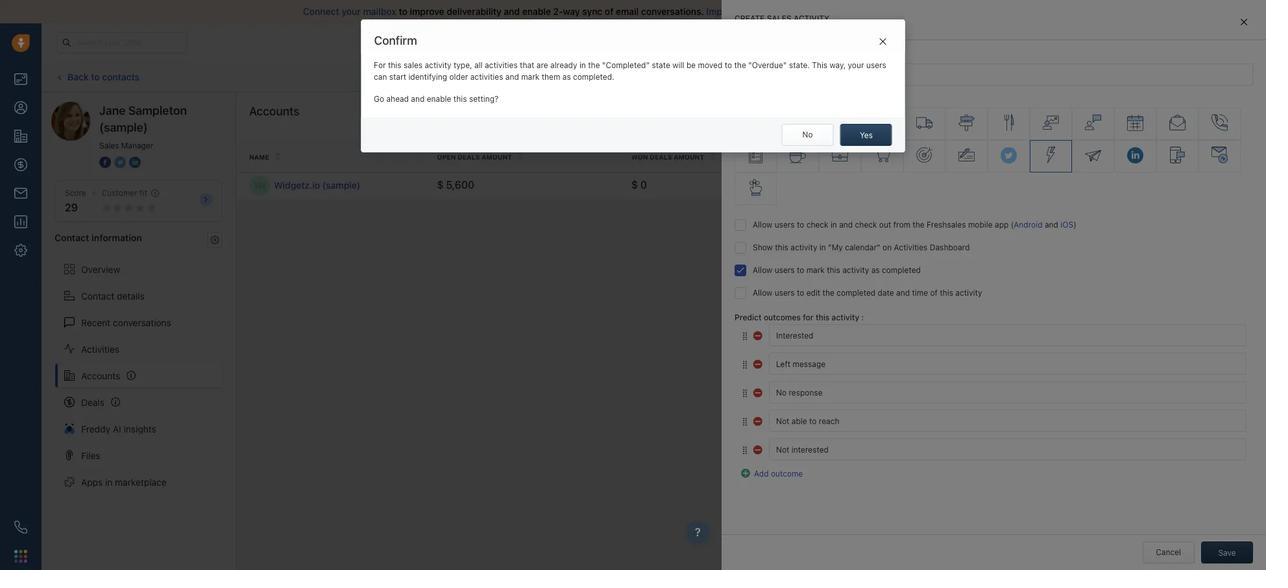 Task type: vqa. For each thing, say whether or not it's contained in the screenshot.
will
yes



Task type: locate. For each thing, give the bounding box(es) containing it.
send email image
[[1138, 37, 1147, 48]]

accounts up name
[[249, 105, 300, 118]]

score 29
[[65, 188, 86, 214]]

the up "completed." at the left top of page
[[588, 61, 600, 70]]

ui drag handle image
[[742, 417, 749, 427], [742, 446, 749, 456]]

no button
[[782, 124, 834, 146]]

1 vertical spatial as
[[872, 266, 880, 276]]

1 vertical spatial mark
[[807, 266, 825, 276]]

time right contacted
[[889, 153, 906, 161]]

your inside for this sales activity type, all activities that are already in the "completed" state will be moved to the "overdue" state. this way, your users can start identifying older activities and mark them as completed.
[[848, 61, 865, 70]]

dialog
[[722, 0, 1267, 571]]

this down older on the left of the page
[[454, 94, 467, 104]]

start inside for this sales activity type, all activities that are already in the "completed" state will be moved to the "overdue" state. this way, your users can start identifying older activities and mark them as completed.
[[389, 72, 407, 82]]

0 vertical spatial enable
[[523, 6, 551, 17]]

and up "my
[[840, 220, 853, 230]]

add outcome link
[[742, 468, 804, 479]]

and
[[504, 6, 520, 17], [506, 72, 519, 82], [411, 94, 425, 104], [840, 220, 853, 230], [1045, 220, 1059, 230], [897, 288, 910, 298]]

in
[[963, 38, 969, 46], [580, 61, 586, 70], [831, 220, 838, 230], [820, 243, 827, 253], [105, 477, 113, 488]]

1 horizontal spatial contacts
[[1053, 153, 1090, 161]]

deals right 'open'
[[458, 153, 480, 161]]

import
[[707, 6, 735, 17]]

2 allow from the top
[[753, 266, 773, 276]]

call
[[810, 72, 824, 81]]

of right date
[[931, 288, 938, 298]]

$ for $ 5,600
[[437, 180, 444, 191]]

of right sync
[[605, 6, 614, 17]]

add account button
[[1181, 105, 1254, 127]]

date
[[878, 288, 895, 298]]

1 horizontal spatial from
[[929, 6, 949, 17]]

0 horizontal spatial check
[[807, 220, 829, 230]]

mark inside for this sales activity type, all activities that are already in the "completed" state will be moved to the "overdue" state. this way, your users can start identifying older activities and mark them as completed.
[[522, 72, 540, 82]]

identifying
[[409, 72, 447, 82]]

allow up "show"
[[753, 220, 773, 230]]

amount
[[482, 153, 512, 161], [674, 153, 705, 161]]

Search your CRM... text field
[[57, 31, 187, 54]]

1 vertical spatial contact
[[81, 291, 114, 302]]

0 horizontal spatial (sample)
[[99, 121, 148, 134]]

mark up the edit
[[807, 266, 825, 276]]

0 vertical spatial mark
[[522, 72, 540, 82]]

contact up recent
[[81, 291, 114, 302]]

users inside for this sales activity type, all activities that are already in the "completed" state will be moved to the "overdue" state. this way, your users can start identifying older activities and mark them as completed.
[[867, 61, 887, 70]]

as inside for this sales activity type, all activities that are already in the "completed" state will be moved to the "overdue" state. this way, your users can start identifying older activities and mark them as completed.
[[563, 72, 571, 82]]

0 vertical spatial accounts
[[249, 105, 300, 118]]

1 vertical spatial (sample)
[[323, 180, 361, 191]]

sampleton
[[128, 104, 187, 118]]

mark down the that
[[522, 72, 540, 82]]

sms button
[[859, 66, 902, 88]]

ios link
[[1061, 220, 1074, 230]]

2 minus filled image from the top
[[754, 387, 764, 397]]

tab panel
[[722, 0, 1267, 571]]

state.
[[790, 61, 810, 70]]

add left account
[[1200, 111, 1215, 121]]

the left 'freshsales'
[[913, 220, 925, 230]]

3 minus filled image from the top
[[754, 444, 764, 454]]

1 amount from the left
[[482, 153, 512, 161]]

1 horizontal spatial time
[[913, 288, 929, 298]]

freddy
[[81, 424, 110, 435]]

ui drag handle image
[[742, 332, 749, 341], [742, 360, 749, 370], [742, 389, 749, 399]]

minus filled image
[[754, 358, 764, 369], [754, 387, 764, 397]]

1 horizontal spatial add
[[1200, 111, 1215, 121]]

tab panel containing create sales activity
[[722, 0, 1267, 571]]

outcome
[[771, 470, 804, 479]]

accounts
[[249, 105, 300, 118], [81, 370, 120, 382]]

1 horizontal spatial $
[[632, 180, 638, 191]]

1 vertical spatial add
[[755, 470, 769, 479]]

add for add outcome
[[755, 470, 769, 479]]

as up allow users to edit the completed date and time of this activity
[[872, 266, 880, 276]]

last contacted time
[[826, 153, 906, 161]]

$ 0
[[632, 180, 647, 191]]

2 ui drag handle image from the top
[[742, 446, 749, 456]]

the left "overdue"
[[735, 61, 747, 70]]

details
[[117, 291, 145, 302]]

(sample) inside "jane sampleton (sample) sales manager"
[[99, 121, 148, 134]]

$ left 5,600
[[437, 180, 444, 191]]

None text field
[[770, 325, 1247, 347], [770, 354, 1247, 376], [770, 325, 1247, 347], [770, 354, 1247, 376]]

1 ui drag handle image from the top
[[742, 332, 749, 341]]

None text field
[[770, 382, 1247, 404], [770, 411, 1247, 433], [770, 439, 1247, 461], [770, 382, 1247, 404], [770, 411, 1247, 433], [770, 439, 1247, 461]]

time
[[889, 153, 906, 161], [913, 288, 929, 298]]

and right date
[[897, 288, 910, 298]]

1 horizontal spatial of
[[931, 288, 938, 298]]

0 vertical spatial minus filled image
[[754, 330, 764, 340]]

available.
[[630, 72, 664, 81]]

2 amount from the left
[[674, 153, 705, 161]]

activity up identifying
[[425, 61, 452, 70]]

won deals amount
[[632, 153, 705, 161]]

and inside for this sales activity type, all activities that are already in the "completed" state will be moved to the "overdue" state. this way, your users can start identifying older activities and mark them as completed.
[[506, 72, 519, 82]]

type,
[[454, 61, 472, 70]]

1 vertical spatial allow
[[753, 266, 773, 276]]

0 vertical spatial add
[[1200, 111, 1215, 121]]

to up allow users to mark this activity as completed
[[797, 220, 805, 230]]

linkedin circled image
[[129, 156, 141, 169]]

0 vertical spatial minus filled image
[[754, 358, 764, 369]]

recent conversations
[[81, 317, 171, 328]]

activities inside 'tab panel'
[[895, 243, 928, 253]]

updates available. click to refresh.
[[597, 72, 724, 81]]

0 horizontal spatial deals
[[458, 153, 480, 161]]

your
[[342, 6, 361, 17], [750, 6, 769, 17], [754, 52, 771, 62], [848, 61, 865, 70]]

allow down "show"
[[753, 266, 773, 276]]

0 horizontal spatial of
[[605, 6, 614, 17]]

1 deals from the left
[[458, 153, 480, 161]]

1 vertical spatial contacts
[[1053, 153, 1090, 161]]

0 horizontal spatial accounts
[[81, 370, 120, 382]]

0 vertical spatial ui drag handle image
[[742, 417, 749, 427]]

give your sales activity a name
[[735, 52, 851, 62]]

to left give
[[725, 61, 733, 70]]

allow
[[753, 220, 773, 230], [753, 266, 773, 276], [753, 288, 773, 298]]

0 vertical spatial as
[[563, 72, 571, 82]]

way,
[[830, 61, 846, 70]]

1 vertical spatial completed
[[837, 288, 876, 298]]

you
[[830, 6, 845, 17]]

activities down allow users to check in and check out from the freshsales mobile app ( android and ios )
[[895, 243, 928, 253]]

in up "completed." at the left top of page
[[580, 61, 586, 70]]

29
[[65, 202, 78, 214]]

as down already
[[563, 72, 571, 82]]

accounts up the deals
[[81, 370, 120, 382]]

all right import
[[738, 6, 747, 17]]

connect your mailbox link
[[303, 6, 399, 17]]

updates
[[597, 72, 627, 81]]

1 vertical spatial of
[[931, 288, 938, 298]]

show
[[753, 243, 773, 253]]

1 vertical spatial enable
[[427, 94, 452, 104]]

0 horizontal spatial add
[[755, 470, 769, 479]]

$ left the '0' at the right of page
[[632, 180, 638, 191]]

allow up predict
[[753, 288, 773, 298]]

1 vertical spatial ui drag handle image
[[742, 446, 749, 456]]

completed down on
[[883, 266, 921, 276]]

plus filled image
[[742, 468, 752, 478]]

freshworks switcher image
[[14, 551, 27, 563]]

contact down 29
[[55, 233, 89, 244]]

freshsales
[[927, 220, 967, 230]]

contact for contact details
[[81, 291, 114, 302]]

will
[[673, 61, 685, 70]]

activities up setting?
[[471, 72, 504, 82]]

create sales activity
[[735, 14, 830, 23]]

0 horizontal spatial mark
[[522, 72, 540, 82]]

3 ui drag handle image from the top
[[742, 389, 749, 399]]

2 vertical spatial ui drag handle image
[[742, 389, 749, 399]]

0 vertical spatial all
[[738, 6, 747, 17]]

1 horizontal spatial mark
[[807, 266, 825, 276]]

0 vertical spatial allow
[[753, 220, 773, 230]]

from
[[929, 6, 949, 17], [894, 220, 911, 230]]

import all your sales data link
[[707, 6, 817, 17]]

1 vertical spatial accounts
[[81, 370, 120, 382]]

and left them
[[506, 72, 519, 82]]

this
[[388, 61, 402, 70], [454, 94, 467, 104], [776, 243, 789, 253], [827, 266, 841, 276], [940, 288, 954, 298], [816, 313, 830, 323]]

0 horizontal spatial enable
[[427, 94, 452, 104]]

1 vertical spatial activities
[[81, 344, 119, 355]]

amount right "won" on the top
[[674, 153, 705, 161]]

0 vertical spatial activities
[[895, 243, 928, 253]]

this right "show"
[[776, 243, 789, 253]]

1 vertical spatial time
[[913, 288, 929, 298]]

sms
[[879, 72, 896, 81]]

completed.
[[573, 72, 615, 82]]

time right date
[[913, 288, 929, 298]]

1 vertical spatial minus filled image
[[754, 415, 764, 426]]

ui drag handle image for 2nd minus filled image from the bottom of the page
[[742, 417, 749, 427]]

0 horizontal spatial start
[[389, 72, 407, 82]]

add right the "plus filled" "image"
[[755, 470, 769, 479]]

don't
[[848, 6, 870, 17]]

1 horizontal spatial activities
[[895, 243, 928, 253]]

start right the can at the top left of page
[[389, 72, 407, 82]]

ios
[[1061, 220, 1074, 230]]

0 horizontal spatial amount
[[482, 153, 512, 161]]

to right back
[[91, 71, 100, 82]]

contact for contact information
[[55, 233, 89, 244]]

activity left a
[[794, 52, 822, 62]]

sync
[[583, 6, 603, 17]]

a
[[824, 52, 828, 62]]

of
[[605, 6, 614, 17], [931, 288, 938, 298]]

to right have
[[895, 6, 904, 17]]

0 horizontal spatial all
[[475, 61, 483, 70]]

phone image
[[14, 521, 27, 534]]

0 vertical spatial completed
[[883, 266, 921, 276]]

already
[[551, 61, 578, 70]]

deals for won
[[650, 153, 672, 161]]

1 horizontal spatial amount
[[674, 153, 705, 161]]

add inside "add account" button
[[1200, 111, 1215, 121]]

2 $ from the left
[[632, 180, 638, 191]]

add inside the add outcome 'link'
[[755, 470, 769, 479]]

dashboard
[[930, 243, 970, 253]]

(sample) right widgetz.io
[[323, 180, 361, 191]]

1 vertical spatial all
[[475, 61, 483, 70]]

activity left the :
[[832, 313, 860, 323]]

1 ui drag handle image from the top
[[742, 417, 749, 427]]

start up your
[[906, 6, 926, 17]]

contacts right 'related'
[[1053, 153, 1090, 161]]

deals right "won" on the top
[[650, 153, 672, 161]]

(sample) down jane
[[99, 121, 148, 134]]

0 vertical spatial of
[[605, 6, 614, 17]]

allow users to edit the completed date and time of this activity
[[753, 288, 983, 298]]

29 button
[[65, 202, 78, 214]]

5,600
[[446, 180, 475, 191]]

email
[[616, 6, 639, 17]]

allow for allow users to mark this activity as completed
[[753, 266, 773, 276]]

1 vertical spatial ui drag handle image
[[742, 360, 749, 370]]

0 vertical spatial ui drag handle image
[[742, 332, 749, 341]]

contacts down search your crm... text field on the left top
[[102, 71, 140, 82]]

create
[[735, 14, 765, 23]]

0 vertical spatial contact
[[55, 233, 89, 244]]

mark inside 'tab panel'
[[807, 266, 825, 276]]

all right type,
[[475, 61, 483, 70]]

1 horizontal spatial check
[[856, 220, 878, 230]]

activity down show this activity in "my calendar" on activities dashboard
[[843, 266, 870, 276]]

add outcome
[[755, 470, 804, 479]]

enable down identifying
[[427, 94, 452, 104]]

enable left 2-
[[523, 6, 551, 17]]

from right out
[[894, 220, 911, 230]]

amount right 'open'
[[482, 153, 512, 161]]

activities down recent
[[81, 344, 119, 355]]

0 vertical spatial contacts
[[102, 71, 140, 82]]

0 horizontal spatial as
[[563, 72, 571, 82]]

2 vertical spatial minus filled image
[[754, 444, 764, 454]]

marketplace
[[115, 477, 167, 488]]

completed up the :
[[837, 288, 876, 298]]

this right for in the left top of the page
[[388, 61, 402, 70]]

out
[[880, 220, 892, 230]]

check up "my
[[807, 220, 829, 230]]

your right way,
[[848, 61, 865, 70]]

mark
[[522, 72, 540, 82], [807, 266, 825, 276]]

in left 21
[[963, 38, 969, 46]]

activity inside for this sales activity type, all activities that are already in the "completed" state will be moved to the "overdue" state. this way, your users can start identifying older activities and mark them as completed.
[[425, 61, 452, 70]]

0 vertical spatial time
[[889, 153, 906, 161]]

the right the edit
[[823, 288, 835, 298]]

minus filled image
[[754, 330, 764, 340], [754, 415, 764, 426], [754, 444, 764, 454]]

android
[[1014, 220, 1043, 230]]

2-
[[554, 6, 563, 17]]

confirm
[[374, 34, 417, 47]]

check left out
[[856, 220, 878, 230]]

0 vertical spatial start
[[906, 6, 926, 17]]

amount for won deals amount
[[674, 153, 705, 161]]

fit
[[140, 188, 147, 198]]

recent
[[81, 317, 110, 328]]

1 horizontal spatial all
[[738, 6, 747, 17]]

0 horizontal spatial completed
[[837, 288, 876, 298]]

0 horizontal spatial from
[[894, 220, 911, 230]]

conversations.
[[642, 6, 704, 17]]

1 vertical spatial start
[[389, 72, 407, 82]]

1 horizontal spatial enable
[[523, 6, 551, 17]]

activities left the that
[[485, 61, 518, 70]]

from left scratch.
[[929, 6, 949, 17]]

1 allow from the top
[[753, 220, 773, 230]]

3 allow from the top
[[753, 288, 773, 298]]

2 deals from the left
[[650, 153, 672, 161]]

mng settings image
[[210, 236, 219, 245]]

sales inside for this sales activity type, all activities that are already in the "completed" state will be moved to the "overdue" state. this way, your users can start identifying older activities and mark them as completed.
[[404, 61, 423, 70]]

0 horizontal spatial activities
[[81, 344, 119, 355]]

1 horizontal spatial deals
[[650, 153, 672, 161]]

1 $ from the left
[[437, 180, 444, 191]]

sales
[[99, 141, 119, 151]]

0 horizontal spatial $
[[437, 180, 444, 191]]

0 vertical spatial (sample)
[[99, 121, 148, 134]]

dialog containing create sales activity
[[722, 0, 1267, 571]]

2 vertical spatial allow
[[753, 288, 773, 298]]

1 vertical spatial minus filled image
[[754, 387, 764, 397]]

name
[[249, 153, 269, 161]]

give
[[735, 52, 752, 62]]

1 minus filled image from the top
[[754, 358, 764, 369]]

$
[[437, 180, 444, 191], [632, 180, 638, 191]]

1 horizontal spatial as
[[872, 266, 880, 276]]

completed
[[883, 266, 921, 276], [837, 288, 876, 298]]

your right import
[[750, 6, 769, 17]]

trial
[[929, 38, 943, 46]]



Task type: describe. For each thing, give the bounding box(es) containing it.
improve
[[410, 6, 445, 17]]

widgetz.io (sample) link
[[274, 179, 424, 192]]

to up predict outcomes for this activity :
[[797, 266, 805, 276]]

1 vertical spatial from
[[894, 220, 911, 230]]

$ for $ 0
[[632, 180, 638, 191]]

1 horizontal spatial start
[[906, 6, 926, 17]]

app
[[996, 220, 1009, 230]]

all inside for this sales activity type, all activities that are already in the "completed" state will be moved to the "overdue" state. this way, your users can start identifying older activities and mark them as completed.
[[475, 61, 483, 70]]

name
[[831, 52, 851, 62]]

1 horizontal spatial accounts
[[249, 105, 300, 118]]

insights
[[124, 424, 156, 435]]

your left mailbox
[[342, 6, 361, 17]]

yes
[[860, 131, 873, 140]]

explore
[[1022, 37, 1050, 47]]

ai
[[113, 424, 121, 435]]

to down "be"
[[686, 72, 694, 81]]

Give your sales activity a name text field
[[735, 64, 1254, 86]]

explore plans
[[1022, 37, 1072, 47]]

files
[[81, 450, 100, 461]]

save button
[[1202, 542, 1254, 564]]

contact information
[[55, 233, 142, 244]]

so
[[817, 6, 827, 17]]

and left ios link
[[1045, 220, 1059, 230]]

1 horizontal spatial completed
[[883, 266, 921, 276]]

what's new image
[[1173, 39, 1182, 48]]

edit
[[807, 288, 821, 298]]

widgetz.io (sample)
[[274, 180, 361, 191]]

calendar"
[[846, 243, 881, 253]]

this down 'dashboard'
[[940, 288, 954, 298]]

manager
[[121, 141, 153, 151]]

1 vertical spatial activities
[[471, 72, 504, 82]]

mailbox
[[363, 6, 397, 17]]

back to contacts
[[68, 71, 140, 82]]

back to contacts link
[[55, 67, 140, 87]]

conversations
[[113, 317, 171, 328]]

in up "my
[[831, 220, 838, 230]]

jane sampleton (sample) sales manager
[[99, 104, 187, 151]]

contacted
[[845, 153, 887, 161]]

users for edit
[[775, 288, 795, 298]]

freddy ai insights
[[81, 424, 156, 435]]

predict outcomes for this activity :
[[735, 313, 865, 323]]

email button
[[738, 66, 784, 88]]

customer fit
[[102, 188, 147, 198]]

overview
[[81, 264, 120, 275]]

in inside for this sales activity type, all activities that are already in the "completed" state will be moved to the "overdue" state. this way, your users can start identifying older activities and mark them as completed.
[[580, 61, 586, 70]]

1 check from the left
[[807, 220, 829, 230]]

2 check from the left
[[856, 220, 878, 230]]

0 horizontal spatial time
[[889, 153, 906, 161]]

activity left "my
[[791, 243, 818, 253]]

setting?
[[469, 94, 499, 104]]

for
[[803, 313, 814, 323]]

(
[[1012, 220, 1014, 230]]

information
[[92, 233, 142, 244]]

amount for open deals amount
[[482, 153, 512, 161]]

allow users to mark this activity as completed
[[753, 266, 921, 276]]

open
[[437, 153, 456, 161]]

in left "my
[[820, 243, 827, 253]]

this
[[812, 61, 828, 70]]

related
[[1021, 153, 1051, 161]]

ahead
[[387, 94, 409, 104]]

0 vertical spatial from
[[929, 6, 949, 17]]

for this sales activity type, all activities that are already in the "completed" state will be moved to the "overdue" state. this way, your users can start identifying older activities and mark them as completed.
[[374, 61, 887, 82]]

1 horizontal spatial (sample)
[[323, 180, 361, 191]]

your trial ends in 21 days
[[912, 38, 997, 46]]

this down "my
[[827, 266, 841, 276]]

phone element
[[8, 515, 34, 541]]

jane
[[99, 104, 126, 118]]

go ahead and enable this setting?
[[374, 94, 499, 104]]

twitter circled image
[[114, 156, 126, 169]]

users for check
[[775, 220, 795, 230]]

data
[[796, 6, 815, 17]]

enable inside confirm dialog
[[427, 94, 452, 104]]

ends
[[945, 38, 961, 46]]

refresh.
[[696, 72, 724, 81]]

allow for allow users to edit the completed date and time of this activity
[[753, 288, 773, 298]]

related contacts
[[1021, 153, 1090, 161]]

$ 5,600
[[437, 180, 475, 191]]

in right the apps
[[105, 477, 113, 488]]

activity down 'dashboard'
[[956, 288, 983, 298]]

:
[[862, 313, 865, 323]]

call link
[[791, 66, 831, 88]]

this right for
[[816, 313, 830, 323]]

your right give
[[754, 52, 771, 62]]

add account
[[1200, 111, 1247, 121]]

back
[[68, 71, 89, 82]]

minus filled image for second ui drag handle image
[[754, 358, 764, 369]]

save
[[1219, 549, 1237, 558]]

customer
[[102, 188, 138, 198]]

are
[[537, 61, 549, 70]]

android link
[[1014, 220, 1043, 230]]

confirm dialog
[[361, 19, 906, 153]]

0 horizontal spatial contacts
[[102, 71, 140, 82]]

"my
[[829, 243, 843, 253]]

no
[[803, 130, 813, 140]]

0 vertical spatial activities
[[485, 61, 518, 70]]

days
[[981, 38, 997, 46]]

email
[[758, 72, 777, 81]]

ui drag handle image for 1st minus filled image from the bottom of the page
[[742, 446, 749, 456]]

to inside for this sales activity type, all activities that are already in the "completed" state will be moved to the "overdue" state. this way, your users can start identifying older activities and mark them as completed.
[[725, 61, 733, 70]]

apps in marketplace
[[81, 477, 167, 488]]

allow for allow users to check in and check out from the freshsales mobile app ( android and ios )
[[753, 220, 773, 230]]

connect your mailbox to improve deliverability and enable 2-way sync of email conversations. import all your sales data so you don't have to start from scratch.
[[303, 6, 986, 17]]

and right ahead
[[411, 94, 425, 104]]

score
[[65, 188, 86, 198]]

users for mark
[[775, 266, 795, 276]]

"completed"
[[603, 61, 650, 70]]

cancel
[[1157, 548, 1182, 558]]

open deals amount
[[437, 153, 512, 161]]

contact details
[[81, 291, 145, 302]]

to left the edit
[[797, 288, 805, 298]]

outcomes
[[764, 313, 801, 323]]

minus filled image for 1st ui drag handle image from the bottom of the page
[[754, 387, 764, 397]]

state
[[652, 61, 671, 70]]

deals for open
[[458, 153, 480, 161]]

plans
[[1052, 37, 1072, 47]]

way
[[563, 6, 580, 17]]

2 ui drag handle image from the top
[[742, 360, 749, 370]]

predict
[[735, 313, 762, 323]]

add for add account
[[1200, 111, 1215, 121]]

this inside for this sales activity type, all activities that are already in the "completed" state will be moved to the "overdue" state. this way, your users can start identifying older activities and mark them as completed.
[[388, 61, 402, 70]]

activity up a
[[794, 14, 830, 23]]

and right deliverability
[[504, 6, 520, 17]]

to right mailbox
[[399, 6, 408, 17]]

2 minus filled image from the top
[[754, 415, 764, 426]]

facebook circled image
[[99, 156, 111, 169]]

apps
[[81, 477, 103, 488]]

1 minus filled image from the top
[[754, 330, 764, 340]]

cancel button
[[1143, 542, 1195, 564]]



